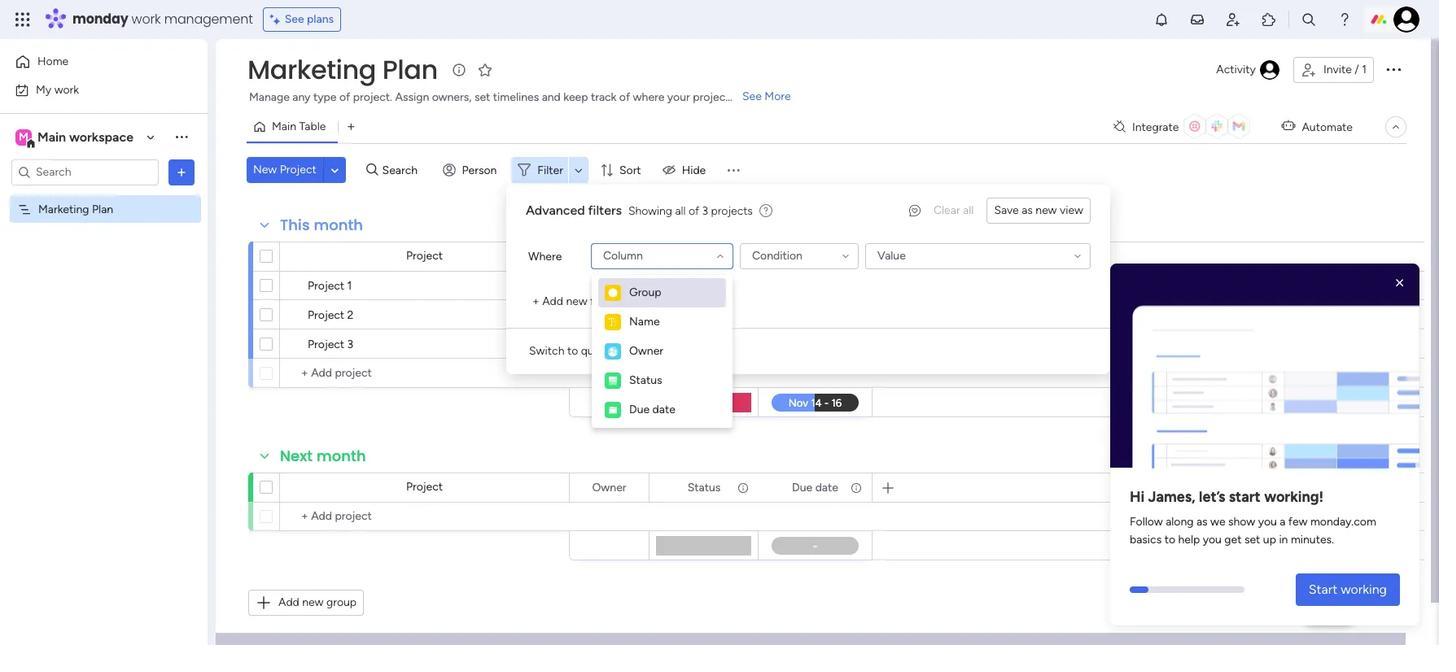 Task type: locate. For each thing, give the bounding box(es) containing it.
invite / 1 button
[[1293, 57, 1374, 83]]

2 + add project text field from the top
[[288, 507, 562, 527]]

add inside button
[[278, 596, 299, 610]]

marketing plan
[[247, 51, 438, 88], [38, 202, 113, 216]]

invite / 1
[[1324, 63, 1367, 77]]

0 horizontal spatial work
[[54, 83, 79, 96]]

marketing up the any
[[247, 51, 376, 88]]

0 horizontal spatial as
[[1022, 204, 1033, 217]]

save as new view button
[[987, 198, 1091, 224]]

1 vertical spatial set
[[1245, 533, 1260, 547]]

project inside new project button
[[280, 163, 317, 177]]

monday
[[72, 10, 128, 28]]

0 horizontal spatial 3
[[347, 338, 353, 352]]

month
[[314, 215, 363, 235], [317, 446, 366, 466]]

autopilot image
[[1282, 116, 1295, 137]]

column information image
[[737, 250, 750, 263], [737, 482, 750, 495], [850, 482, 863, 495]]

0 vertical spatial due date field
[[788, 248, 842, 266]]

work inside my work 'button'
[[54, 83, 79, 96]]

0 horizontal spatial set
[[474, 90, 490, 104]]

work right monday at top left
[[132, 10, 161, 28]]

condition
[[752, 249, 803, 263]]

done
[[690, 308, 717, 322]]

dapulse integrations image
[[1114, 121, 1126, 133]]

2 all from the left
[[675, 204, 686, 218]]

2 vertical spatial owner
[[592, 481, 626, 495]]

owner
[[592, 250, 626, 263], [629, 344, 663, 358], [592, 481, 626, 495]]

0 vertical spatial see
[[285, 12, 304, 26]]

add right +
[[542, 295, 563, 309]]

0 vertical spatial add
[[542, 295, 563, 309]]

0 vertical spatial new
[[1036, 204, 1057, 217]]

3 down 2 on the left top of page
[[347, 338, 353, 352]]

due for 2nd due date field from the bottom of the page
[[792, 250, 813, 263]]

status
[[688, 250, 721, 263], [629, 374, 662, 387], [688, 481, 721, 495]]

close image
[[1392, 275, 1408, 291]]

0 horizontal spatial add
[[278, 596, 299, 610]]

2 horizontal spatial of
[[689, 204, 699, 218]]

month right the this
[[314, 215, 363, 235]]

0 vertical spatial status field
[[684, 248, 725, 266]]

project.
[[353, 90, 392, 104]]

Next month field
[[276, 446, 370, 467]]

3 left projects
[[702, 204, 708, 218]]

you down we
[[1203, 533, 1222, 547]]

2
[[347, 309, 354, 322]]

0 horizontal spatial main
[[37, 129, 66, 144]]

1 horizontal spatial plan
[[382, 51, 438, 88]]

0 vertical spatial owner field
[[588, 248, 630, 266]]

2 vertical spatial date
[[815, 481, 838, 495]]

1 horizontal spatial marketing
[[247, 51, 376, 88]]

invite
[[1324, 63, 1352, 77]]

1 vertical spatial new
[[566, 295, 587, 309]]

automate
[[1302, 120, 1353, 134]]

plan down search in workspace field
[[92, 202, 113, 216]]

new for view
[[1036, 204, 1057, 217]]

as right save
[[1022, 204, 1033, 217]]

date
[[815, 250, 838, 263], [652, 403, 675, 417], [815, 481, 838, 495]]

1 vertical spatial add
[[278, 596, 299, 610]]

new
[[253, 163, 277, 177]]

new for filter
[[566, 295, 587, 309]]

your
[[667, 90, 690, 104]]

timelines
[[493, 90, 539, 104]]

1 horizontal spatial main
[[272, 120, 296, 134]]

1 vertical spatial due date field
[[788, 479, 842, 497]]

where
[[633, 90, 665, 104]]

set left up
[[1245, 533, 1260, 547]]

home button
[[10, 49, 175, 75]]

0 vertical spatial to
[[567, 344, 578, 358]]

0 horizontal spatial plan
[[92, 202, 113, 216]]

table
[[299, 120, 326, 134]]

keep
[[564, 90, 588, 104]]

apps image
[[1261, 11, 1277, 28]]

more
[[765, 90, 791, 103]]

invite members image
[[1225, 11, 1241, 28]]

2 vertical spatial due date
[[792, 481, 838, 495]]

main left table on the top left of the page
[[272, 120, 296, 134]]

0 vertical spatial 1
[[1362, 63, 1367, 77]]

manage any type of project. assign owners, set timelines and keep track of where your project stands.
[[249, 90, 769, 104]]

+ add new filter button
[[526, 289, 620, 315]]

1 vertical spatial 3
[[347, 338, 353, 352]]

1 vertical spatial see
[[742, 90, 762, 103]]

new inside button
[[566, 295, 587, 309]]

you left a
[[1258, 516, 1277, 529]]

help
[[1315, 604, 1344, 621]]

0 horizontal spatial options image
[[173, 164, 190, 180]]

see inside button
[[285, 12, 304, 26]]

due
[[792, 250, 813, 263], [629, 403, 650, 417], [792, 481, 813, 495]]

showing
[[628, 204, 672, 218]]

to inside button
[[567, 344, 578, 358]]

show board description image
[[449, 62, 469, 78]]

hide
[[682, 163, 706, 177]]

1 vertical spatial date
[[652, 403, 675, 417]]

in
[[1279, 533, 1288, 547]]

to inside follow along as we show you a few monday.com basics to help you get set up in minutes.
[[1165, 533, 1176, 547]]

hi james, let's start working!
[[1130, 489, 1324, 507]]

v2 search image
[[366, 161, 378, 179]]

stands.
[[733, 90, 769, 104]]

0 vertical spatial set
[[474, 90, 490, 104]]

type
[[313, 90, 337, 104]]

1 + add project text field from the top
[[288, 364, 562, 383]]

new left group
[[302, 596, 324, 610]]

new left view
[[1036, 204, 1057, 217]]

1 owner field from the top
[[588, 248, 630, 266]]

on
[[715, 279, 728, 293]]

workspace options image
[[173, 129, 190, 145]]

options image down workspace options icon
[[173, 164, 190, 180]]

of left projects
[[689, 204, 699, 218]]

0 horizontal spatial of
[[339, 90, 350, 104]]

a
[[1280, 516, 1286, 529]]

plan
[[382, 51, 438, 88], [92, 202, 113, 216]]

0 horizontal spatial see
[[285, 12, 304, 26]]

0 horizontal spatial to
[[567, 344, 578, 358]]

v2 user feedback image
[[909, 202, 921, 219]]

2 status field from the top
[[684, 479, 725, 497]]

of
[[339, 90, 350, 104], [619, 90, 630, 104], [689, 204, 699, 218]]

1 vertical spatial options image
[[173, 164, 190, 180]]

1 horizontal spatial work
[[132, 10, 161, 28]]

1 vertical spatial work
[[54, 83, 79, 96]]

1 vertical spatial to
[[1165, 533, 1176, 547]]

1 vertical spatial you
[[1203, 533, 1222, 547]]

set
[[474, 90, 490, 104], [1245, 533, 1260, 547]]

next month
[[280, 446, 366, 466]]

see plans button
[[263, 7, 341, 32]]

my
[[36, 83, 51, 96]]

month inside field
[[314, 215, 363, 235]]

project
[[693, 90, 730, 104]]

marketing plan list box
[[0, 192, 208, 443]]

2 vertical spatial due
[[792, 481, 813, 495]]

1 vertical spatial status field
[[684, 479, 725, 497]]

learn more image
[[759, 204, 772, 219]]

0 vertical spatial month
[[314, 215, 363, 235]]

main inside the workspace selection element
[[37, 129, 66, 144]]

main
[[272, 120, 296, 134], [37, 129, 66, 144]]

monday work management
[[72, 10, 253, 28]]

options image right /
[[1384, 59, 1403, 79]]

add
[[542, 295, 563, 309], [278, 596, 299, 610]]

Due date field
[[788, 248, 842, 266], [788, 479, 842, 497]]

work right "my" on the top
[[54, 83, 79, 96]]

1 right /
[[1362, 63, 1367, 77]]

0 vertical spatial owner
[[592, 250, 626, 263]]

main inside main table button
[[272, 120, 296, 134]]

due date
[[792, 250, 838, 263], [629, 403, 675, 417], [792, 481, 838, 495]]

1 vertical spatial marketing
[[38, 202, 89, 216]]

1 horizontal spatial 1
[[1362, 63, 1367, 77]]

menu image
[[726, 162, 742, 178]]

main table
[[272, 120, 326, 134]]

1 up 2 on the left top of page
[[347, 279, 352, 293]]

1 horizontal spatial to
[[1165, 533, 1176, 547]]

new left filter
[[566, 295, 587, 309]]

1 vertical spatial owner field
[[588, 479, 630, 497]]

0 vertical spatial work
[[132, 10, 161, 28]]

2 vertical spatial status
[[688, 481, 721, 495]]

0 vertical spatial due
[[792, 250, 813, 263]]

1 horizontal spatial all
[[963, 204, 974, 217]]

work for my
[[54, 83, 79, 96]]

1 horizontal spatial new
[[566, 295, 587, 309]]

0 horizontal spatial new
[[302, 596, 324, 610]]

1 vertical spatial status
[[629, 374, 662, 387]]

0 vertical spatial you
[[1258, 516, 1277, 529]]

0 vertical spatial as
[[1022, 204, 1033, 217]]

james,
[[1148, 489, 1196, 507]]

0 vertical spatial status
[[688, 250, 721, 263]]

0 horizontal spatial you
[[1203, 533, 1222, 547]]

0 vertical spatial plan
[[382, 51, 438, 88]]

0 vertical spatial options image
[[1384, 59, 1403, 79]]

month for next month
[[317, 446, 366, 466]]

save as new view
[[994, 204, 1083, 217]]

status for 1st status field from the top of the page
[[688, 250, 721, 263]]

work
[[132, 10, 161, 28], [54, 83, 79, 96]]

2 vertical spatial new
[[302, 596, 324, 610]]

1 horizontal spatial you
[[1258, 516, 1277, 529]]

1 horizontal spatial 3
[[702, 204, 708, 218]]

1 inside button
[[1362, 63, 1367, 77]]

0 vertical spatial 3
[[702, 204, 708, 218]]

all right clear
[[963, 204, 974, 217]]

0 horizontal spatial marketing plan
[[38, 202, 113, 216]]

activity
[[1216, 63, 1256, 77]]

of right type
[[339, 90, 350, 104]]

date for 2nd due date field from the bottom of the page
[[815, 250, 838, 263]]

add new group button
[[248, 590, 364, 616]]

activity button
[[1210, 57, 1287, 83]]

sort
[[619, 163, 641, 177]]

1 horizontal spatial add
[[542, 295, 563, 309]]

0 horizontal spatial all
[[675, 204, 686, 218]]

collapse board header image
[[1390, 120, 1403, 134]]

1 vertical spatial 1
[[347, 279, 352, 293]]

add left group
[[278, 596, 299, 610]]

see left the more
[[742, 90, 762, 103]]

project 1
[[308, 279, 352, 293]]

filters down sort popup button
[[588, 203, 622, 218]]

1 horizontal spatial as
[[1197, 516, 1208, 529]]

plan inside list box
[[92, 202, 113, 216]]

of inside "advanced filters showing all of 3 projects"
[[689, 204, 699, 218]]

marketing plan up type
[[247, 51, 438, 88]]

project 2
[[308, 309, 354, 322]]

1 horizontal spatial marketing plan
[[247, 51, 438, 88]]

+
[[532, 295, 539, 309]]

marketing down search in workspace field
[[38, 202, 89, 216]]

option
[[0, 195, 208, 198]]

start
[[1309, 582, 1338, 598]]

all right showing
[[675, 204, 686, 218]]

it
[[731, 279, 738, 293]]

month for this month
[[314, 215, 363, 235]]

we
[[1211, 516, 1226, 529]]

options image
[[1384, 59, 1403, 79], [173, 164, 190, 180]]

1 all from the left
[[963, 204, 974, 217]]

plan up 'assign' on the top of page
[[382, 51, 438, 88]]

main table button
[[247, 114, 338, 140]]

workspace
[[69, 129, 134, 144]]

due date for 2nd due date field from the bottom of the page
[[792, 250, 838, 263]]

integrate
[[1132, 120, 1179, 134]]

workspace selection element
[[15, 127, 136, 149]]

+ Add project text field
[[288, 364, 562, 383], [288, 507, 562, 527]]

home
[[37, 55, 69, 68]]

main for main table
[[272, 120, 296, 134]]

month right next
[[317, 446, 366, 466]]

1 horizontal spatial set
[[1245, 533, 1260, 547]]

1 horizontal spatial options image
[[1384, 59, 1403, 79]]

filters inside switch to quick filters button
[[611, 344, 640, 358]]

0 vertical spatial date
[[815, 250, 838, 263]]

1 vertical spatial marketing plan
[[38, 202, 113, 216]]

add inside button
[[542, 295, 563, 309]]

0 horizontal spatial marketing
[[38, 202, 89, 216]]

to left help
[[1165, 533, 1176, 547]]

1 horizontal spatial see
[[742, 90, 762, 103]]

Owner field
[[588, 248, 630, 266], [588, 479, 630, 497]]

work for monday
[[132, 10, 161, 28]]

1 vertical spatial plan
[[92, 202, 113, 216]]

1 vertical spatial + add project text field
[[288, 507, 562, 527]]

1 vertical spatial owner
[[629, 344, 663, 358]]

This month field
[[276, 215, 367, 236]]

1 due date field from the top
[[788, 248, 842, 266]]

see left plans
[[285, 12, 304, 26]]

0 vertical spatial marketing plan
[[247, 51, 438, 88]]

marketing plan down search in workspace field
[[38, 202, 113, 216]]

up
[[1263, 533, 1276, 547]]

marketing inside marketing plan list box
[[38, 202, 89, 216]]

1 vertical spatial month
[[317, 446, 366, 466]]

column
[[603, 249, 643, 263]]

progress bar
[[1130, 587, 1149, 593]]

0 vertical spatial + add project text field
[[288, 364, 562, 383]]

quick
[[581, 344, 608, 358]]

set down add to favorites image
[[474, 90, 490, 104]]

1 vertical spatial filters
[[611, 344, 640, 358]]

2 horizontal spatial new
[[1036, 204, 1057, 217]]

0 vertical spatial due date
[[792, 250, 838, 263]]

3
[[702, 204, 708, 218], [347, 338, 353, 352]]

filters right quick
[[611, 344, 640, 358]]

as left we
[[1197, 516, 1208, 529]]

month inside field
[[317, 446, 366, 466]]

see
[[285, 12, 304, 26], [742, 90, 762, 103]]

group
[[326, 596, 357, 610]]

Status field
[[684, 248, 725, 266], [684, 479, 725, 497]]

search everything image
[[1301, 11, 1317, 28]]

1 vertical spatial as
[[1197, 516, 1208, 529]]

due date for first due date field from the bottom
[[792, 481, 838, 495]]

working
[[1341, 582, 1387, 598]]

of right track
[[619, 90, 630, 104]]

to left quick
[[567, 344, 578, 358]]

you
[[1258, 516, 1277, 529], [1203, 533, 1222, 547]]

james peterson image
[[1394, 7, 1420, 33]]

main right workspace image
[[37, 129, 66, 144]]



Task type: describe. For each thing, give the bounding box(es) containing it.
/
[[1355, 63, 1359, 77]]

where
[[528, 250, 562, 263]]

1 horizontal spatial of
[[619, 90, 630, 104]]

column information image
[[850, 250, 863, 263]]

new project
[[253, 163, 317, 177]]

project 3
[[308, 338, 353, 352]]

see for see more
[[742, 90, 762, 103]]

switch
[[529, 344, 565, 358]]

name
[[629, 315, 660, 329]]

help
[[1178, 533, 1200, 547]]

owner for first owner field from the bottom
[[592, 481, 626, 495]]

0 horizontal spatial 1
[[347, 279, 352, 293]]

lottie animation element
[[1110, 264, 1420, 475]]

monday.com
[[1311, 516, 1376, 529]]

owner for 1st owner field from the top
[[592, 250, 626, 263]]

all inside button
[[963, 204, 974, 217]]

Marketing Plan field
[[243, 51, 442, 88]]

clear all button
[[927, 198, 980, 224]]

1 vertical spatial due
[[629, 403, 650, 417]]

set inside follow along as we show you a few monday.com basics to help you get set up in minutes.
[[1245, 533, 1260, 547]]

2 owner field from the top
[[588, 479, 630, 497]]

along
[[1166, 516, 1194, 529]]

owners,
[[432, 90, 472, 104]]

projects
[[711, 204, 753, 218]]

few
[[1289, 516, 1308, 529]]

angle down image
[[331, 164, 339, 176]]

2 due date field from the top
[[788, 479, 842, 497]]

clear all
[[934, 204, 974, 217]]

1 vertical spatial due date
[[629, 403, 675, 417]]

filter
[[538, 163, 563, 177]]

switch to quick filters button
[[523, 339, 647, 365]]

notifications image
[[1153, 11, 1170, 28]]

see for see plans
[[285, 12, 304, 26]]

Search field
[[378, 159, 427, 182]]

due for first due date field from the bottom
[[792, 481, 813, 495]]

m
[[19, 130, 28, 144]]

advanced filters showing all of 3 projects
[[526, 203, 753, 218]]

hi
[[1130, 489, 1145, 507]]

follow along as we show you a few monday.com basics to help you get set up in minutes.
[[1130, 516, 1376, 547]]

any
[[292, 90, 311, 104]]

get
[[1225, 533, 1242, 547]]

0 vertical spatial filters
[[588, 203, 622, 218]]

my work button
[[10, 77, 175, 103]]

working!
[[1264, 489, 1324, 507]]

this
[[280, 215, 310, 235]]

add new group
[[278, 596, 357, 610]]

add to favorites image
[[477, 61, 493, 78]]

let's
[[1199, 489, 1226, 507]]

advanced
[[526, 203, 585, 218]]

as inside button
[[1022, 204, 1033, 217]]

working on it
[[670, 279, 738, 293]]

date for first due date field from the bottom
[[815, 481, 838, 495]]

main workspace
[[37, 129, 134, 144]]

inbox image
[[1189, 11, 1206, 28]]

filter
[[590, 295, 614, 309]]

lottie animation image
[[1110, 270, 1420, 475]]

show
[[1228, 516, 1255, 529]]

sort button
[[593, 157, 651, 183]]

group
[[629, 286, 661, 300]]

add view image
[[348, 121, 355, 133]]

plans
[[307, 12, 334, 26]]

this month
[[280, 215, 363, 235]]

person button
[[436, 157, 507, 183]]

column information image for due date
[[850, 482, 863, 495]]

select product image
[[15, 11, 31, 28]]

clear
[[934, 204, 960, 217]]

next
[[280, 446, 313, 466]]

3 inside "advanced filters showing all of 3 projects"
[[702, 204, 708, 218]]

0 vertical spatial marketing
[[247, 51, 376, 88]]

main for main workspace
[[37, 129, 66, 144]]

basics
[[1130, 533, 1162, 547]]

management
[[164, 10, 253, 28]]

status for first status field from the bottom of the page
[[688, 481, 721, 495]]

all inside "advanced filters showing all of 3 projects"
[[675, 204, 686, 218]]

my work
[[36, 83, 79, 96]]

arrow down image
[[569, 160, 588, 180]]

switch to quick filters
[[529, 344, 640, 358]]

working
[[670, 279, 712, 293]]

marketing plan inside list box
[[38, 202, 113, 216]]

see more
[[742, 90, 791, 103]]

column information image for status
[[737, 482, 750, 495]]

start working button
[[1296, 574, 1400, 606]]

manage
[[249, 90, 290, 104]]

1 status field from the top
[[684, 248, 725, 266]]

+ add new filter
[[532, 295, 614, 309]]

as inside follow along as we show you a few monday.com basics to help you get set up in minutes.
[[1197, 516, 1208, 529]]

new project button
[[247, 157, 323, 183]]

track
[[591, 90, 617, 104]]

save
[[994, 204, 1019, 217]]

hide button
[[656, 157, 716, 183]]

Search in workspace field
[[34, 163, 136, 182]]

help image
[[1337, 11, 1353, 28]]

and
[[542, 90, 561, 104]]

workspace image
[[15, 128, 32, 146]]

assign
[[395, 90, 429, 104]]

person
[[462, 163, 497, 177]]

filter button
[[512, 157, 588, 183]]

minutes.
[[1291, 533, 1334, 547]]

value
[[878, 249, 906, 263]]



Task type: vqa. For each thing, say whether or not it's contained in the screenshot.
monday dev
no



